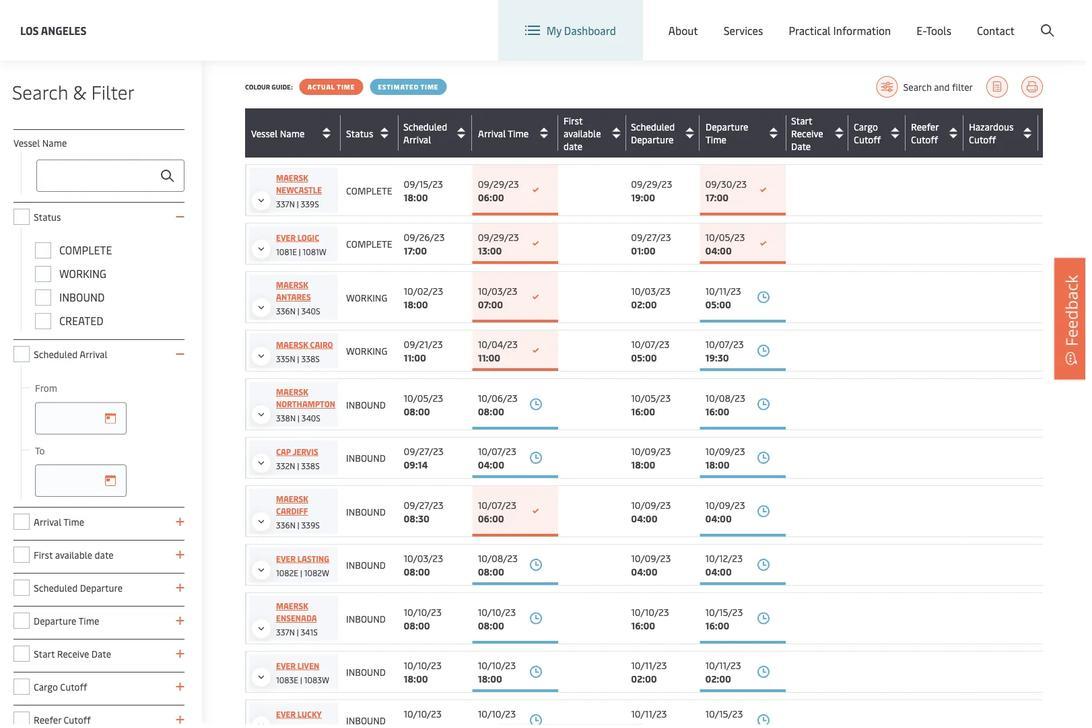 Task type: locate. For each thing, give the bounding box(es) containing it.
10/07/23 for 05:00
[[631, 338, 670, 351]]

06:00 inside 09/29/23 06:00
[[478, 191, 504, 203]]

search left and at right top
[[904, 80, 932, 93]]

05:00 inside 10/07/23 05:00
[[631, 351, 657, 364]]

0 horizontal spatial 10/11/23 02:00
[[631, 659, 667, 685]]

cap jervis 332n | 338s
[[276, 446, 320, 471]]

status for second status button
[[346, 127, 373, 139]]

0 horizontal spatial 10/03/23
[[404, 552, 443, 565]]

status for first status button from left
[[346, 127, 373, 139]]

17:00 inside 09/26/23 17:00
[[404, 244, 427, 257]]

0 horizontal spatial search
[[12, 78, 68, 104]]

337n inside maersk newcastle 337n | 339s
[[276, 199, 295, 209]]

1 cargo cutoff button from the left
[[854, 120, 903, 146]]

11:00 inside 10/04/23 11:00
[[478, 351, 501, 364]]

10/03/23 up 07:00
[[478, 284, 518, 297]]

17:00 for 09/26/23 17:00
[[404, 244, 427, 257]]

11:00 down 10/04/23
[[478, 351, 501, 364]]

information
[[834, 23, 891, 38]]

reefer for first status button from left's the cargo cutoff button
[[911, 120, 939, 133]]

10/03/23 02:00
[[631, 284, 671, 311]]

1 vertical spatial 17:00
[[404, 244, 427, 257]]

maersk up 335n
[[276, 339, 308, 350]]

18:00 inside 09/15/23 18:00
[[404, 191, 428, 203]]

16:00 inside 10/05/23 16:00
[[631, 405, 656, 418]]

search for search & filter
[[12, 78, 68, 104]]

336n inside the maersk antares 336n | 340s
[[276, 306, 296, 317]]

filter
[[91, 78, 135, 104]]

2 ever from the top
[[276, 553, 296, 564]]

| right 1083e
[[300, 675, 302, 685]]

11:00 inside 09/21/23 11:00
[[404, 351, 426, 364]]

1 horizontal spatial time
[[421, 82, 439, 91]]

0 horizontal spatial 10/08/23
[[478, 552, 518, 565]]

maersk up cardiff
[[276, 494, 308, 504]]

10/09/23 18:00 down 10/05/23 16:00
[[631, 445, 671, 471]]

complete left 09/15/23 18:00
[[346, 184, 392, 197]]

17:00
[[706, 191, 729, 203], [404, 244, 427, 257]]

2 340s from the top
[[302, 413, 321, 424]]

hazardous cutoff
[[969, 120, 1014, 146], [969, 120, 1014, 146]]

10/03/23 for 02:00
[[631, 284, 671, 297]]

name for vessel name 'button' corresponding to second status button
[[280, 127, 305, 139]]

cargo cutoff
[[854, 120, 881, 146], [854, 120, 881, 146], [34, 681, 87, 693]]

4 maersk from the top
[[276, 387, 308, 397]]

09/27/23 up 01:00
[[631, 231, 671, 243]]

| right the 1082e
[[300, 567, 302, 578]]

maersk up newcastle
[[276, 172, 308, 183]]

10/02/23 18:00
[[404, 284, 443, 311]]

340s down antares
[[301, 306, 320, 317]]

0 horizontal spatial 10/05/23
[[404, 391, 443, 404]]

09/27/23 up 09:14
[[404, 445, 444, 458]]

inbound for 10/10/23 08:00
[[346, 612, 386, 625]]

10/03/23 for 07:00
[[478, 284, 518, 297]]

1 vertical spatial working
[[346, 291, 388, 304]]

services
[[724, 23, 763, 38]]

0 vertical spatial 340s
[[301, 306, 320, 317]]

08:00 down the 10/06/23
[[478, 405, 504, 418]]

start receive date for the cargo cutoff button for second status button
[[791, 114, 824, 152]]

04:00
[[706, 244, 732, 257], [478, 458, 504, 471], [631, 512, 658, 525], [706, 512, 732, 525], [631, 565, 658, 578], [706, 565, 732, 578]]

2 horizontal spatial 10/05/23
[[706, 231, 745, 243]]

0 vertical spatial 339s
[[301, 199, 319, 209]]

services button
[[724, 0, 763, 61]]

| left "341s"
[[297, 627, 299, 638]]

08:00 down 08:30 at the bottom left
[[404, 565, 430, 578]]

hazardous cutoff for the cargo cutoff button for second status button
[[969, 120, 1014, 146]]

05:00 inside 10/11/23 05:00
[[706, 298, 731, 311]]

10/11/23 05:00
[[706, 284, 741, 311]]

2 vertical spatial working
[[346, 345, 388, 357]]

0 vertical spatial 10/08/23
[[706, 391, 746, 404]]

1 336n from the top
[[276, 306, 296, 317]]

departure time
[[706, 120, 748, 146], [706, 120, 749, 146], [34, 615, 99, 627]]

None checkbox
[[13, 209, 30, 225], [13, 547, 30, 563], [13, 613, 30, 629], [13, 679, 30, 695], [13, 712, 30, 725], [13, 209, 30, 225], [13, 547, 30, 563], [13, 613, 30, 629], [13, 679, 30, 695], [13, 712, 30, 725]]

departure
[[706, 120, 748, 133], [706, 120, 749, 133], [631, 133, 674, 146], [631, 133, 674, 146], [80, 582, 123, 594], [34, 615, 76, 627]]

339s down newcastle
[[301, 199, 319, 209]]

10/07/23 for 04:00
[[478, 445, 517, 458]]

336n for inbound
[[276, 520, 296, 531]]

04:00 inside 10/05/23 04:00
[[706, 244, 732, 257]]

| right 332n
[[297, 460, 299, 471]]

about
[[669, 23, 698, 38]]

335n
[[276, 353, 295, 364]]

02:00 inside 10/03/23 02:00
[[631, 298, 657, 311]]

receive
[[791, 127, 824, 139], [792, 127, 824, 139], [57, 648, 89, 660]]

339s inside maersk newcastle 337n | 339s
[[301, 199, 319, 209]]

0 horizontal spatial 05:00
[[631, 351, 657, 364]]

departure time button for the cargo cutoff button for second status button
[[706, 120, 783, 146]]

340s inside the maersk antares 336n | 340s
[[301, 306, 320, 317]]

11:00 down 09/21/23
[[404, 351, 426, 364]]

10/03/23 down 08:30 at the bottom left
[[404, 552, 443, 565]]

| down cardiff
[[298, 520, 299, 531]]

| inside maersk ensenada 337n | 341s
[[297, 627, 299, 638]]

2 horizontal spatial 10/03/23
[[631, 284, 671, 297]]

0 horizontal spatial 10/09/23 18:00
[[631, 445, 671, 471]]

1 338s from the top
[[301, 353, 320, 364]]

cargo cutoff button for first status button from left
[[854, 120, 903, 146]]

08:00 inside 10/03/23 08:00
[[404, 565, 430, 578]]

| down antares
[[298, 306, 299, 317]]

339s inside maersk cardiff 336n | 339s
[[301, 520, 320, 531]]

time right actual
[[337, 82, 355, 91]]

departure time button for first status button from left's the cargo cutoff button
[[706, 120, 783, 146]]

cargo for first status button from left's the cargo cutoff button
[[854, 120, 878, 133]]

scheduled departure button for departure time button associated with the cargo cutoff button for second status button
[[631, 120, 696, 146]]

10/12/23 04:00
[[706, 552, 743, 578]]

working right cairo on the left of the page
[[346, 345, 388, 357]]

status
[[346, 127, 373, 139], [346, 127, 373, 139], [34, 210, 61, 223]]

09/27/23 for 09:14
[[404, 445, 444, 458]]

None checkbox
[[13, 346, 30, 362], [13, 514, 30, 530], [13, 580, 30, 596], [13, 646, 30, 662], [13, 346, 30, 362], [13, 514, 30, 530], [13, 580, 30, 596], [13, 646, 30, 662]]

ever for ever logic 1081e | 1081w
[[276, 232, 296, 243]]

scheduled arrival button
[[403, 120, 469, 146], [404, 120, 469, 146]]

None text field
[[36, 160, 185, 192]]

start for departure time button associated with the cargo cutoff button for second status button
[[791, 114, 813, 127]]

10/08/23 16:00
[[706, 391, 746, 418]]

341s
[[301, 627, 318, 638]]

1 vertical spatial 09/27/23
[[404, 445, 444, 458]]

1 ever from the top
[[276, 232, 296, 243]]

337n down newcastle
[[276, 199, 295, 209]]

1 vertical spatial 338s
[[301, 460, 320, 471]]

2 departure time button from the left
[[706, 120, 783, 146]]

338s inside cap jervis 332n | 338s
[[301, 460, 320, 471]]

10/05/23 down 09/30/23 17:00 at the top of page
[[706, 231, 745, 243]]

maersk for 09/21/23 11:00
[[276, 339, 308, 350]]

3 maersk from the top
[[276, 339, 308, 350]]

17:00 inside 09/30/23 17:00
[[706, 191, 729, 203]]

1 horizontal spatial search
[[904, 80, 932, 93]]

reefer
[[911, 120, 939, 133], [911, 120, 939, 133]]

10/07/23 04:00
[[478, 445, 517, 471]]

09/29/23 for 06:00
[[478, 177, 519, 190]]

1 11:00 from the left
[[404, 351, 426, 364]]

antares
[[276, 292, 311, 302]]

maersk up northampton
[[276, 387, 308, 397]]

arrival
[[478, 127, 506, 139], [478, 127, 506, 139], [403, 133, 431, 146], [404, 133, 432, 146], [80, 348, 107, 361], [34, 516, 61, 528]]

10/08/23 08:00
[[478, 552, 518, 578]]

| inside the maersk northampton 338n | 340s
[[298, 413, 300, 424]]

ever up the 1082e
[[276, 553, 296, 564]]

340s for working
[[301, 306, 320, 317]]

10/08/23
[[706, 391, 746, 404], [478, 552, 518, 565]]

1 arrival time button from the left
[[478, 122, 555, 144]]

1 vertical spatial 340s
[[302, 413, 321, 424]]

10/07/23 for 06:00
[[478, 498, 517, 511]]

1 10/09/23 18:00 from the left
[[631, 445, 671, 471]]

338s down cairo on the left of the page
[[301, 353, 320, 364]]

first available date button
[[564, 114, 623, 152], [564, 114, 623, 152]]

1 337n from the top
[[276, 199, 295, 209]]

arrival time for scheduled arrival button corresponding to first status button from left
[[478, 127, 529, 139]]

1081e
[[276, 246, 297, 257]]

maersk inside the maersk antares 336n | 340s
[[276, 280, 308, 290]]

0 horizontal spatial 10/10/23 18:00
[[404, 659, 442, 685]]

338s for inbound
[[301, 460, 320, 471]]

1 10/15/23 from the top
[[706, 606, 743, 618]]

inbound for 10/03/23 08:00
[[346, 559, 386, 572]]

liven
[[298, 660, 319, 671]]

1 horizontal spatial 10/09/23 18:00
[[706, 445, 745, 471]]

17:00 down 09/26/23
[[404, 244, 427, 257]]

16:00 for 10/08/23 16:00
[[706, 405, 730, 418]]

1 vertical spatial 336n
[[276, 520, 296, 531]]

| inside the ever lasting 1082e | 1082w
[[300, 567, 302, 578]]

scheduled departure button
[[631, 120, 696, 146], [631, 120, 697, 146]]

1 horizontal spatial 10/08/23
[[706, 391, 746, 404]]

10/08/23 down the 19:30
[[706, 391, 746, 404]]

1 vertical spatial 339s
[[301, 520, 320, 531]]

scheduled arrival button for first status button from left
[[404, 120, 469, 146]]

1 vertical spatial 10/08/23
[[478, 552, 518, 565]]

06:00 up 10/08/23 08:00
[[478, 512, 504, 525]]

1 horizontal spatial 11:00
[[478, 351, 501, 364]]

09/27/23 01:00
[[631, 231, 671, 257]]

| inside the maersk antares 336n | 340s
[[298, 306, 299, 317]]

09/29/23 up "19:00"
[[631, 177, 672, 190]]

02:00 for 05:00
[[631, 298, 657, 311]]

2 336n from the top
[[276, 520, 296, 531]]

09/29/23 up 13:00
[[478, 231, 519, 243]]

17:00 down 09/30/23
[[706, 191, 729, 203]]

inbound for 10/10/23 18:00
[[346, 666, 386, 679]]

name
[[280, 127, 305, 139], [280, 127, 305, 139], [42, 136, 67, 149]]

336n inside maersk cardiff 336n | 339s
[[276, 520, 296, 531]]

2 time from the left
[[421, 82, 439, 91]]

date for second status button
[[791, 139, 811, 152]]

336n down cardiff
[[276, 520, 296, 531]]

4 ever from the top
[[276, 709, 296, 720]]

1 horizontal spatial 05:00
[[706, 298, 731, 311]]

scheduled
[[403, 120, 447, 133], [404, 120, 448, 133], [631, 120, 675, 133], [631, 120, 675, 133], [34, 348, 78, 361], [34, 582, 78, 594]]

| for 10/05/23 08:00
[[298, 413, 300, 424]]

global menu
[[827, 13, 888, 27]]

10/05/23 for 04:00
[[706, 231, 745, 243]]

10/07/23 up the 19:30
[[706, 338, 744, 351]]

16:00 inside 10/15/23 16:00
[[706, 619, 730, 632]]

maersk inside maersk cairo 335n | 338s
[[276, 339, 308, 350]]

06:00 up 09/29/23 13:00
[[478, 191, 504, 203]]

16:00 for 10/10/23 16:00
[[631, 619, 656, 632]]

01:00
[[631, 244, 656, 257]]

1 vertical spatial 06:00
[[478, 512, 504, 525]]

1 horizontal spatial 10/11/23 02:00
[[706, 659, 741, 685]]

ever inside button
[[276, 709, 296, 720]]

ever left 'lucky'
[[276, 709, 296, 720]]

inbound
[[59, 290, 105, 304], [346, 398, 386, 411], [346, 452, 386, 464], [346, 505, 386, 518], [346, 559, 386, 572], [346, 612, 386, 625], [346, 666, 386, 679]]

338s down jervis
[[301, 460, 320, 471]]

11:00 for 10/04/23 11:00
[[478, 351, 501, 364]]

10/08/23 down 10/07/23 06:00
[[478, 552, 518, 565]]

09/27/23 for 08:30
[[404, 498, 444, 511]]

2 10/10/23 08:00 from the left
[[478, 606, 516, 632]]

los angeles link
[[20, 22, 87, 39]]

date for first available date button for departure time button associated with the cargo cutoff button for second status button
[[564, 139, 583, 152]]

08:00 up 09/27/23 09:14
[[404, 405, 430, 418]]

2 338s from the top
[[301, 460, 320, 471]]

0 vertical spatial 337n
[[276, 199, 295, 209]]

2 06:00 from the top
[[478, 512, 504, 525]]

10/10/23 08:00
[[404, 606, 442, 632], [478, 606, 516, 632]]

ever lucky
[[276, 709, 322, 720]]

working right working option
[[59, 266, 106, 281]]

338s inside maersk cairo 335n | 338s
[[301, 353, 320, 364]]

02:00 up 10/07/23 05:00
[[631, 298, 657, 311]]

COMPLETE checkbox
[[35, 242, 51, 259]]

0 vertical spatial 17:00
[[706, 191, 729, 203]]

time right estimated
[[421, 82, 439, 91]]

08:00 down 10/03/23 08:00
[[404, 619, 430, 632]]

09/27/23
[[631, 231, 671, 243], [404, 445, 444, 458], [404, 498, 444, 511]]

| inside maersk cardiff 336n | 339s
[[298, 520, 299, 531]]

16:00 inside 10/08/23 16:00
[[706, 405, 730, 418]]

1 first available date button from the left
[[564, 114, 623, 152]]

08:00 inside the 10/05/23 08:00
[[404, 405, 430, 418]]

scheduled arrival for scheduled arrival button corresponding to first status button from left
[[404, 120, 448, 146]]

10/05/23 down 09/21/23 11:00
[[404, 391, 443, 404]]

| inside maersk cairo 335n | 338s
[[297, 353, 299, 364]]

maersk inside maersk cardiff 336n | 339s
[[276, 494, 308, 504]]

16:00 for 10/15/23 16:00
[[706, 619, 730, 632]]

0 horizontal spatial time
[[337, 82, 355, 91]]

complete left 09/26/23 17:00
[[346, 237, 392, 250]]

09/29/23 up 09/29/23 13:00
[[478, 177, 519, 190]]

10/03/23
[[478, 284, 518, 297], [631, 284, 671, 297], [404, 552, 443, 565]]

2 arrival time button from the left
[[478, 122, 555, 144]]

INBOUND checkbox
[[35, 290, 51, 306]]

09/30/23 17:00
[[706, 177, 747, 203]]

jervis
[[293, 446, 318, 457]]

10/10/23 08:00 down 10/03/23 08:00
[[404, 606, 442, 632]]

09/29/23 for 19:00
[[631, 177, 672, 190]]

| right 338n
[[298, 413, 300, 424]]

1 vertical spatial 10/15/23
[[706, 708, 743, 720]]

maersk up ensenada
[[276, 601, 308, 612]]

0 vertical spatial 05:00
[[706, 298, 731, 311]]

start receive date for first status button from left's the cargo cutoff button
[[792, 114, 824, 152]]

05:00 up 10/05/23 16:00
[[631, 351, 657, 364]]

hazardous cutoff for first status button from left's the cargo cutoff button
[[969, 120, 1014, 146]]

1 vertical spatial 337n
[[276, 627, 295, 638]]

vessel for second status button
[[251, 127, 278, 139]]

10/15/23
[[706, 606, 743, 618], [706, 708, 743, 720]]

working left 10/02/23 18:00
[[346, 291, 388, 304]]

2 10/15/23 from the top
[[706, 708, 743, 720]]

10/07/23 05:00
[[631, 338, 670, 364]]

| inside cap jervis 332n | 338s
[[297, 460, 299, 471]]

2 first available date button from the left
[[564, 114, 623, 152]]

my dashboard button
[[525, 0, 616, 61]]

0 horizontal spatial 11:00
[[404, 351, 426, 364]]

start receive date button
[[791, 114, 845, 152], [792, 114, 845, 152]]

11:00 for 09/21/23 11:00
[[404, 351, 426, 364]]

336n down antares
[[276, 306, 296, 317]]

1 horizontal spatial 17:00
[[706, 191, 729, 203]]

cargo
[[854, 120, 878, 133], [854, 120, 878, 133], [34, 681, 58, 693]]

ever for ever lasting 1082e | 1082w
[[276, 553, 296, 564]]

search left &
[[12, 78, 68, 104]]

10/11/23 02:00 down 10/10/23 16:00
[[631, 659, 667, 685]]

1 340s from the top
[[301, 306, 320, 317]]

1 vertical spatial 05:00
[[631, 351, 657, 364]]

maersk up antares
[[276, 280, 308, 290]]

arrival time
[[478, 127, 529, 139], [478, 127, 529, 139], [34, 516, 84, 528]]

start receive date button for departure time button associated with the cargo cutoff button for second status button
[[791, 114, 845, 152]]

colour guide:
[[245, 82, 293, 91]]

16:00 inside 10/10/23 16:00
[[631, 619, 656, 632]]

departure time for departure time button associated with the cargo cutoff button for second status button
[[706, 120, 749, 146]]

401
[[1044, 345, 1060, 357]]

0 vertical spatial 336n
[[276, 306, 296, 317]]

1 time from the left
[[337, 82, 355, 91]]

10/07/23 down 10/06/23 08:00 on the left bottom
[[478, 445, 517, 458]]

| inside ever logic 1081e | 1081w
[[299, 246, 301, 257]]

2 11:00 from the left
[[478, 351, 501, 364]]

10/07/23 down 10/03/23 02:00
[[631, 338, 670, 351]]

ever inside the ever lasting 1082e | 1082w
[[276, 553, 296, 564]]

10/07/23 down 10/07/23 04:00
[[478, 498, 517, 511]]

about button
[[669, 0, 698, 61]]

06:00
[[478, 191, 504, 203], [478, 512, 504, 525]]

ever inside the ever liven 1083e | 1083w
[[276, 660, 296, 671]]

1 departure time button from the left
[[706, 120, 783, 146]]

| right 335n
[[297, 353, 299, 364]]

10/11/23 02:00 down 10/15/23 16:00
[[706, 659, 741, 685]]

02:00 down 10/10/23 16:00
[[631, 673, 657, 685]]

6 maersk from the top
[[276, 601, 308, 612]]

ever inside ever logic 1081e | 1081w
[[276, 232, 296, 243]]

working
[[59, 266, 106, 281], [346, 291, 388, 304], [346, 345, 388, 357]]

339s down cardiff
[[301, 520, 320, 531]]

ever up 1081e
[[276, 232, 296, 243]]

339s
[[301, 199, 319, 209], [301, 520, 320, 531]]

06:00 for 09/29/23 06:00
[[478, 191, 504, 203]]

10/03/23 down 01:00
[[631, 284, 671, 297]]

0 vertical spatial 06:00
[[478, 191, 504, 203]]

first available date for scheduled arrival button corresponding to first status button from left
[[564, 114, 601, 152]]

1 horizontal spatial 10/10/23 18:00
[[478, 659, 516, 685]]

time
[[508, 127, 529, 139], [508, 127, 529, 139], [706, 133, 726, 146], [706, 133, 727, 146], [63, 516, 84, 528], [78, 615, 99, 627]]

estimated time
[[378, 82, 439, 91]]

reefer for the cargo cutoff button for second status button
[[911, 120, 939, 133]]

5 maersk from the top
[[276, 494, 308, 504]]

09/21/23
[[404, 338, 443, 351]]

10/15/23 for 10/15/23 16:00
[[706, 606, 743, 618]]

working for 10/02/23 18:00
[[346, 291, 388, 304]]

08:00 inside 10/06/23 08:00
[[478, 405, 504, 418]]

340s
[[301, 306, 320, 317], [302, 413, 321, 424]]

vessel name for second status button
[[251, 127, 305, 139]]

0 vertical spatial 09/27/23
[[631, 231, 671, 243]]

340s down northampton
[[302, 413, 321, 424]]

start receive date button for first status button from left's the cargo cutoff button's departure time button
[[792, 114, 845, 152]]

10/09/23 18:00 down 10/08/23 16:00
[[706, 445, 745, 471]]

337n down ensenada
[[276, 627, 295, 638]]

account
[[1021, 12, 1061, 27]]

vessel
[[251, 127, 278, 139], [251, 127, 278, 139], [13, 136, 40, 149]]

10/07/23 06:00
[[478, 498, 517, 525]]

3 ever from the top
[[276, 660, 296, 671]]

time
[[337, 82, 355, 91], [421, 82, 439, 91]]

ever
[[276, 232, 296, 243], [276, 553, 296, 564], [276, 660, 296, 671], [276, 709, 296, 720]]

| down newcastle
[[297, 199, 299, 209]]

name for first status button from left vessel name 'button'
[[280, 127, 305, 139]]

337n inside maersk ensenada 337n | 341s
[[276, 627, 295, 638]]

340s inside the maersk northampton 338n | 340s
[[302, 413, 321, 424]]

336n for working
[[276, 306, 296, 317]]

10/15/23 for 10/15/23
[[706, 708, 743, 720]]

0 vertical spatial 338s
[[301, 353, 320, 364]]

10/11/23
[[706, 284, 741, 297], [631, 659, 667, 672], [706, 659, 741, 672], [631, 708, 667, 720]]

10/05/23 for 16:00
[[631, 391, 671, 404]]

e-tools button
[[917, 0, 952, 61]]

10/05/23 down 10/07/23 05:00
[[631, 391, 671, 404]]

0 horizontal spatial 17:00
[[404, 244, 427, 257]]

2 maersk from the top
[[276, 280, 308, 290]]

complete right complete option
[[59, 243, 112, 257]]

2 cargo cutoff button from the left
[[854, 120, 903, 146]]

2 10/10/23 18:00 from the left
[[478, 659, 516, 685]]

1 horizontal spatial 10/10/23 08:00
[[478, 606, 516, 632]]

search inside search and filter button
[[904, 80, 932, 93]]

2 vertical spatial 09/27/23
[[404, 498, 444, 511]]

maersk inside the maersk northampton 338n | 340s
[[276, 387, 308, 397]]

10/10/23 08:00 down 10/08/23 08:00
[[478, 606, 516, 632]]

ever up 1083e
[[276, 660, 296, 671]]

0 vertical spatial 10/15/23
[[706, 606, 743, 618]]

first
[[564, 114, 583, 127], [564, 114, 583, 127], [34, 549, 53, 561]]

first available date for scheduled arrival button corresponding to second status button
[[564, 114, 601, 152]]

1 horizontal spatial 10/05/23
[[631, 391, 671, 404]]

05:00 up 10/07/23 19:30
[[706, 298, 731, 311]]

1 maersk from the top
[[276, 172, 308, 183]]

lasting
[[298, 553, 329, 564]]

1 horizontal spatial 10/03/23
[[478, 284, 518, 297]]

0 horizontal spatial 10/10/23 08:00
[[404, 606, 442, 632]]

| right 1081e
[[299, 246, 301, 257]]

maersk inside maersk newcastle 337n | 339s
[[276, 172, 308, 183]]

10/10/23 18:00
[[404, 659, 442, 685], [478, 659, 516, 685]]

2 337n from the top
[[276, 627, 295, 638]]

1 06:00 from the top
[[478, 191, 504, 203]]

hazardous cutoff button for the cargo cutoff button for second status button
[[969, 120, 1035, 146]]

17:00 for 09/30/23 17:00
[[706, 191, 729, 203]]

09/27/23 up 08:30 at the bottom left
[[404, 498, 444, 511]]

10/09/23 04:00 for 10/09/23
[[631, 498, 671, 525]]

complete for 17:00
[[346, 237, 392, 250]]

hazardous for first status button from left's the cargo cutoff button
[[969, 120, 1014, 133]]

1 10/10/23 08:00 from the left
[[404, 606, 442, 632]]

06:00 inside 10/07/23 06:00
[[478, 512, 504, 525]]

08:00 down 10/07/23 06:00
[[478, 565, 504, 578]]



Task type: vqa. For each thing, say whether or not it's contained in the screenshot.
04:00 within the 10/05/23 04:00
yes



Task type: describe. For each thing, give the bounding box(es) containing it.
10/05/23 for 08:00
[[404, 391, 443, 404]]

practical
[[789, 23, 831, 38]]

to
[[35, 444, 45, 457]]

contact button
[[977, 0, 1015, 61]]

10/05/23 16:00
[[631, 391, 671, 418]]

dashboard
[[564, 23, 616, 38]]

09/26/23
[[404, 231, 445, 243]]

date for first status button from left
[[792, 139, 811, 152]]

create
[[988, 12, 1019, 27]]

maersk inside maersk ensenada 337n | 341s
[[276, 601, 308, 612]]

1 status button from the left
[[346, 122, 395, 144]]

northampton
[[276, 399, 335, 410]]

339s for maersk cardiff 336n | 339s
[[301, 520, 320, 531]]

09/15/23
[[404, 177, 443, 190]]

time for estimated time
[[421, 82, 439, 91]]

vessel for first status button from left
[[251, 127, 278, 139]]

337n for complete
[[276, 199, 295, 209]]

16:00 for 10/05/23 16:00
[[631, 405, 656, 418]]

1083e
[[276, 675, 298, 685]]

2 10/11/23 02:00 from the left
[[706, 659, 741, 685]]

1082e
[[276, 567, 298, 578]]

my dashboard
[[547, 23, 616, 38]]

10/08/23 for 16:00
[[706, 391, 746, 404]]

scheduled departure button for first status button from left's the cargo cutoff button's departure time button
[[631, 120, 697, 146]]

maersk ensenada 337n | 341s
[[276, 601, 318, 638]]

logic
[[298, 232, 319, 243]]

ever for ever liven 1083e | 1083w
[[276, 660, 296, 671]]

| inside maersk newcastle 337n | 339s
[[297, 199, 299, 209]]

10/09/23 for 10/09/23 04:00
[[631, 498, 671, 511]]

feedback
[[1061, 275, 1082, 347]]

and
[[934, 80, 950, 93]]

&
[[73, 78, 87, 104]]

ensenada
[[276, 613, 317, 624]]

departure time for first status button from left's the cargo cutoff button's departure time button
[[706, 120, 748, 146]]

10/02/23
[[404, 284, 443, 297]]

ever liven 1083e | 1083w
[[276, 660, 329, 685]]

18:00 inside 10/02/23 18:00
[[404, 298, 428, 311]]

19:00
[[631, 191, 656, 203]]

404
[[1044, 291, 1062, 304]]

02:00 down 10/15/23 16:00
[[706, 673, 731, 685]]

reefer cutoff for the cargo cutoff button for second status button
[[911, 120, 939, 146]]

05:00 for 10/11/23 05:00
[[706, 298, 731, 311]]

1 10/11/23 02:00 from the left
[[631, 659, 667, 685]]

date for first status button from left's the cargo cutoff button's departure time button's first available date button
[[564, 139, 583, 152]]

10/15/23 16:00
[[706, 606, 743, 632]]

tools
[[926, 23, 952, 38]]

09/21/23 11:00
[[404, 338, 443, 364]]

10/06/23 08:00
[[478, 391, 518, 418]]

arrival time button for scheduled arrival button corresponding to second status button
[[478, 122, 555, 144]]

first available date button for departure time button associated with the cargo cutoff button for second status button
[[564, 114, 623, 152]]

e-
[[917, 23, 926, 38]]

06:00 for 10/07/23 06:00
[[478, 512, 504, 525]]

colour
[[245, 82, 270, 91]]

10/04/23
[[478, 338, 518, 351]]

start for first status button from left's the cargo cutoff button's departure time button
[[792, 114, 813, 127]]

10/06/23
[[478, 391, 518, 404]]

CREATED checkbox
[[35, 313, 51, 329]]

hazardous for the cargo cutoff button for second status button
[[969, 120, 1014, 133]]

08:00 down 10/08/23 08:00
[[478, 619, 504, 632]]

10/07/23 19:30
[[706, 338, 744, 364]]

04:00 inside 10/12/23 04:00
[[706, 565, 732, 578]]

search & filter
[[12, 78, 135, 104]]

09:14
[[404, 458, 428, 471]]

switch location
[[707, 12, 784, 27]]

09/29/23 for 13:00
[[478, 231, 519, 243]]

vessel name for first status button from left
[[251, 127, 305, 139]]

working for 09/21/23 11:00
[[346, 345, 388, 357]]

maersk cairo 335n | 338s
[[276, 339, 333, 364]]

cargo cutoff for the cargo cutoff button for second status button
[[854, 120, 881, 146]]

10/09/23 for 10/12/23 04:00
[[631, 552, 671, 565]]

time for actual time
[[337, 82, 355, 91]]

maersk northampton 338n | 340s
[[276, 387, 335, 424]]

1081w
[[303, 246, 327, 257]]

los angeles
[[20, 23, 87, 37]]

cargo cutoff button for second status button
[[854, 120, 903, 146]]

scheduled departure for scheduled arrival button corresponding to first status button from left
[[631, 120, 675, 146]]

hazardous cutoff button for first status button from left's the cargo cutoff button
[[969, 120, 1036, 146]]

switch location button
[[686, 12, 784, 27]]

global
[[827, 13, 858, 27]]

newcastle
[[276, 185, 322, 195]]

| for 09/21/23 11:00
[[297, 353, 299, 364]]

09/29/23 13:00
[[478, 231, 519, 257]]

contact
[[977, 23, 1015, 38]]

global menu button
[[797, 0, 902, 40]]

09/26/23 17:00
[[404, 231, 445, 257]]

10/05/23 04:00
[[706, 231, 745, 257]]

338n
[[276, 413, 296, 424]]

receive for the cargo cutoff button for second status button
[[791, 127, 824, 139]]

cardiff
[[276, 506, 308, 517]]

| inside the ever liven 1083e | 1083w
[[300, 675, 302, 685]]

reefer cutoff button for hazardous cutoff button related to the cargo cutoff button for second status button
[[911, 120, 961, 146]]

10/04/23 11:00
[[478, 338, 518, 364]]

ever lucky button
[[252, 708, 329, 725]]

/
[[981, 12, 985, 27]]

10/10/23 16:00
[[631, 606, 669, 632]]

login / create account link
[[927, 0, 1061, 40]]

filter
[[952, 80, 973, 93]]

08:30
[[404, 512, 430, 525]]

| for 09/27/23 08:30
[[298, 520, 299, 531]]

10/08/23 for 08:00
[[478, 552, 518, 565]]

practical information
[[789, 23, 891, 38]]

1082w
[[304, 567, 329, 578]]

2 10/09/23 18:00 from the left
[[706, 445, 745, 471]]

19:30
[[706, 351, 729, 364]]

first for first status button from left's the cargo cutoff button's departure time button's first available date button
[[564, 114, 583, 127]]

09/27/23 09:14
[[404, 445, 444, 471]]

receive for first status button from left's the cargo cutoff button
[[792, 127, 824, 139]]

0 vertical spatial working
[[59, 266, 106, 281]]

inbound for 09/27/23 08:30
[[346, 505, 386, 518]]

09/27/23 08:30
[[404, 498, 444, 525]]

feedback button
[[1055, 258, 1086, 380]]

09/29/23 19:00
[[631, 177, 672, 203]]

10/07/23 for 19:30
[[706, 338, 744, 351]]

scheduled arrival for scheduled arrival button corresponding to second status button
[[403, 120, 447, 146]]

complete for 18:00
[[346, 184, 392, 197]]

estimated
[[378, 82, 419, 91]]

login / create account
[[952, 12, 1061, 27]]

arrival time button for scheduled arrival button corresponding to first status button from left
[[478, 122, 555, 144]]

338s for working
[[301, 353, 320, 364]]

first for first available date button for departure time button associated with the cargo cutoff button for second status button
[[564, 114, 583, 127]]

To text field
[[35, 465, 127, 497]]

From text field
[[35, 402, 127, 435]]

10/05/23 08:00
[[404, 391, 443, 418]]

maersk newcastle 337n | 339s
[[276, 172, 322, 209]]

scheduled departure for scheduled arrival button corresponding to second status button
[[631, 120, 675, 146]]

lucky
[[298, 709, 322, 720]]

05:00 for 10/07/23 05:00
[[631, 351, 657, 364]]

10/03/23 for 08:00
[[404, 552, 443, 565]]

1083w
[[304, 675, 329, 685]]

inbound for 10/05/23 08:00
[[346, 398, 386, 411]]

my
[[547, 23, 562, 38]]

04:00 inside 10/07/23 04:00
[[478, 458, 504, 471]]

search and filter button
[[877, 76, 973, 98]]

cargo for the cargo cutoff button for second status button
[[854, 120, 878, 133]]

| for 10/02/23 18:00
[[298, 306, 299, 317]]

vessel name button for second status button
[[251, 122, 337, 144]]

10/03/23 07:00
[[478, 284, 518, 311]]

09/27/23 for 01:00
[[631, 231, 671, 243]]

search and filter
[[904, 80, 973, 93]]

available for scheduled arrival button corresponding to second status button
[[564, 127, 601, 139]]

from
[[35, 382, 57, 394]]

10/03/23 08:00
[[404, 552, 443, 578]]

WORKING checkbox
[[35, 266, 51, 282]]

actual time
[[308, 82, 355, 91]]

cap
[[276, 446, 291, 457]]

maersk antares 336n | 340s
[[276, 280, 320, 317]]

07:00
[[478, 298, 503, 311]]

08:00 inside 10/08/23 08:00
[[478, 565, 504, 578]]

los
[[20, 23, 39, 37]]

10/09/23 for 10/09/23 18:00
[[631, 445, 671, 458]]

2 status button from the left
[[346, 122, 395, 144]]

vessel name button for first status button from left
[[251, 122, 337, 144]]

search for search and filter
[[904, 80, 932, 93]]

created
[[59, 314, 103, 328]]

13:00
[[478, 244, 502, 257]]

angeles
[[41, 23, 87, 37]]

switch
[[707, 12, 739, 27]]

location
[[742, 12, 784, 27]]

1 10/10/23 18:00 from the left
[[404, 659, 442, 685]]

arrival time for scheduled arrival button corresponding to second status button
[[478, 127, 529, 139]]

340s for inbound
[[302, 413, 321, 424]]

| for 10/03/23 08:00
[[300, 567, 302, 578]]

available for scheduled arrival button corresponding to first status button from left
[[564, 127, 601, 139]]

cargo cutoff for first status button from left's the cargo cutoff button
[[854, 120, 881, 146]]

10/09/23 04:00 for 10/12/23
[[631, 552, 671, 578]]



